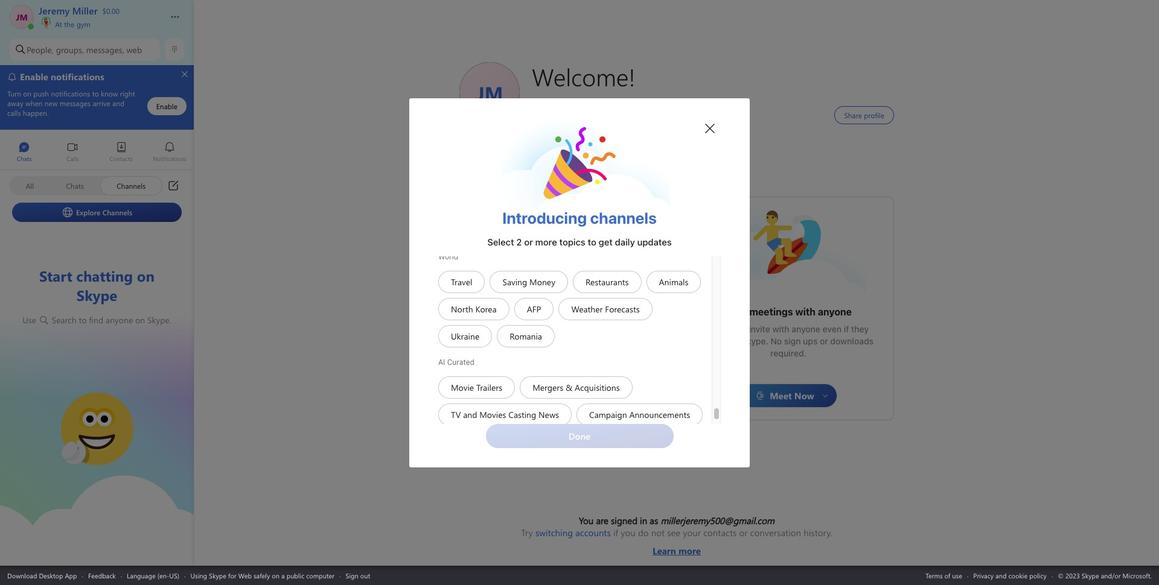 Task type: locate. For each thing, give the bounding box(es) containing it.
0 vertical spatial and
[[636, 330, 651, 341]]

1 horizontal spatial updates
[[638, 237, 672, 248]]

north korea
[[451, 304, 497, 315]]

in down the date
[[526, 343, 533, 353]]

2 horizontal spatial with
[[796, 307, 816, 318]]

skype up latest at the bottom of the page
[[585, 313, 615, 324]]

0 horizontal spatial the
[[64, 19, 75, 29]]

0 horizontal spatial with
[[542, 330, 559, 341]]

what's new in skype
[[516, 313, 615, 324]]

mergers & acquisitions
[[533, 382, 620, 394]]

anyone up the even
[[818, 307, 852, 318]]

try
[[521, 527, 533, 539]]

2
[[517, 237, 522, 248]]

or inside try switching accounts if you do not see your contacts or conversation history. learn more
[[740, 527, 748, 539]]

select 2 or more topics to get daily updates
[[488, 237, 672, 248]]

on right safely
[[272, 572, 280, 581]]

1 horizontal spatial a
[[610, 343, 614, 353]]

anyone right find
[[106, 315, 133, 326]]

1 vertical spatial to
[[79, 315, 87, 326]]

in right new
[[575, 313, 583, 324]]

introducing
[[503, 209, 587, 227]]

if
[[844, 324, 850, 335], [614, 527, 619, 539]]

terms
[[926, 572, 943, 581]]

the for gym
[[64, 19, 75, 29]]

or
[[525, 237, 533, 248], [820, 336, 829, 347], [740, 527, 748, 539]]

easy
[[726, 307, 748, 318]]

weather
[[572, 304, 603, 315]]

feedback
[[88, 572, 116, 581]]

1 horizontal spatial to
[[512, 330, 520, 341]]

0 horizontal spatial if
[[614, 527, 619, 539]]

1 vertical spatial and
[[463, 410, 478, 421]]

channels
[[591, 209, 657, 227]]

1 vertical spatial or
[[820, 336, 829, 347]]

no
[[771, 336, 782, 347]]

the
[[64, 19, 75, 29], [734, 324, 747, 335], [561, 330, 574, 341]]

people,
[[27, 44, 54, 55]]

the up the don't
[[561, 330, 574, 341]]

or right 2
[[525, 237, 533, 248]]

web
[[127, 44, 142, 55]]

2 horizontal spatial the
[[734, 324, 747, 335]]

0 vertical spatial to
[[588, 237, 597, 248]]

if inside share the invite with anyone even if they aren't on skype. no sign ups or downloads required.
[[844, 324, 850, 335]]

the down easy
[[734, 324, 747, 335]]

channels inside 'button'
[[102, 208, 132, 217]]

0 vertical spatial if
[[844, 324, 850, 335]]

on inside share the invite with anyone even if they aren't on skype. no sign ups or downloads required.
[[729, 336, 739, 347]]

0 horizontal spatial to
[[79, 315, 87, 326]]

and inside 'stay up to date with the latest features and updates in skype. don't miss a thing!'
[[636, 330, 651, 341]]

or right contacts
[[740, 527, 748, 539]]

world
[[439, 252, 459, 261]]

to left find
[[79, 315, 87, 326]]

the inside share the invite with anyone even if they aren't on skype. no sign ups or downloads required.
[[734, 324, 747, 335]]

at the gym
[[53, 19, 91, 29]]

download desktop app link
[[7, 572, 77, 581]]

1 vertical spatial skype
[[209, 572, 226, 581]]

a inside 'stay up to date with the latest features and updates in skype. don't miss a thing!'
[[610, 343, 614, 353]]

1 vertical spatial on
[[729, 336, 739, 347]]

1 horizontal spatial on
[[272, 572, 280, 581]]

to right up
[[512, 330, 520, 341]]

you are signed in as
[[579, 515, 661, 527]]

in left 'as'
[[640, 515, 648, 527]]

updates right daily
[[638, 237, 672, 248]]

1 vertical spatial updates
[[491, 343, 524, 353]]

2 vertical spatial and
[[996, 572, 1007, 581]]

channels right explore
[[102, 208, 132, 217]]

history.
[[804, 527, 833, 539]]

anyone up the ups
[[792, 324, 821, 335]]

0 horizontal spatial on
[[135, 315, 145, 326]]

done button
[[486, 425, 674, 449]]

and
[[636, 330, 651, 341], [463, 410, 478, 421], [996, 572, 1007, 581]]

0 vertical spatial skype
[[585, 313, 615, 324]]

a
[[610, 343, 614, 353], [282, 572, 285, 581]]

ai
[[439, 358, 445, 367]]

movies
[[480, 410, 506, 421]]

out
[[360, 572, 370, 581]]

with up the ups
[[796, 307, 816, 318]]

1 horizontal spatial and
[[636, 330, 651, 341]]

1 horizontal spatial if
[[844, 324, 850, 335]]

movie
[[451, 382, 474, 394]]

select
[[488, 237, 514, 248]]

1 horizontal spatial or
[[740, 527, 748, 539]]

2 horizontal spatial skype.
[[742, 336, 769, 347]]

and left cookie
[[996, 572, 1007, 581]]

2 vertical spatial in
[[640, 515, 648, 527]]

a left public
[[282, 572, 285, 581]]

app
[[65, 572, 77, 581]]

skype left for
[[209, 572, 226, 581]]

1 vertical spatial if
[[614, 527, 619, 539]]

using skype for web safely on a public computer link
[[191, 572, 335, 581]]

see
[[668, 527, 681, 539]]

contacts
[[704, 527, 737, 539]]

updates inside 'stay up to date with the latest features and updates in skype. don't miss a thing!'
[[491, 343, 524, 353]]

switching accounts link
[[536, 527, 611, 539]]

try switching accounts if you do not see your contacts or conversation history. learn more
[[521, 527, 833, 558]]

0 horizontal spatial and
[[463, 410, 478, 421]]

0 horizontal spatial a
[[282, 572, 285, 581]]

more
[[536, 237, 557, 248], [679, 545, 701, 558]]

do
[[638, 527, 649, 539]]

sign out link
[[346, 572, 370, 581]]

with up no
[[773, 324, 790, 335]]

campaign
[[590, 410, 627, 421]]

topics
[[560, 237, 586, 248]]

2 horizontal spatial and
[[996, 572, 1007, 581]]

in
[[575, 313, 583, 324], [526, 343, 533, 353], [640, 515, 648, 527]]

movie trailers
[[451, 382, 503, 394]]

2 vertical spatial on
[[272, 572, 280, 581]]

0 vertical spatial more
[[536, 237, 557, 248]]

acquisitions
[[575, 382, 620, 394]]

north
[[451, 304, 473, 315]]

updates down up
[[491, 343, 524, 353]]

with right the date
[[542, 330, 559, 341]]

1 vertical spatial channels
[[102, 208, 132, 217]]

ai curated
[[439, 358, 475, 367]]

1 vertical spatial more
[[679, 545, 701, 558]]

0 vertical spatial updates
[[638, 237, 672, 248]]

us)
[[169, 572, 179, 581]]

curated
[[447, 358, 475, 367]]

up
[[499, 330, 510, 341]]

to left get
[[588, 237, 597, 248]]

2 horizontal spatial on
[[729, 336, 739, 347]]

0 vertical spatial on
[[135, 315, 145, 326]]

if up downloads
[[844, 324, 850, 335]]

a down features
[[610, 343, 614, 353]]

or right the ups
[[820, 336, 829, 347]]

on right find
[[135, 315, 145, 326]]

0 horizontal spatial updates
[[491, 343, 524, 353]]

sign
[[346, 572, 359, 581]]

2 vertical spatial to
[[512, 330, 520, 341]]

channels up explore channels
[[117, 181, 146, 191]]

2 horizontal spatial or
[[820, 336, 829, 347]]

if left you
[[614, 527, 619, 539]]

the inside button
[[64, 19, 75, 29]]

more down launch
[[536, 237, 557, 248]]

switching
[[536, 527, 573, 539]]

korea
[[476, 304, 497, 315]]

2 vertical spatial or
[[740, 527, 748, 539]]

1 horizontal spatial in
[[575, 313, 583, 324]]

get
[[599, 237, 613, 248]]

launch
[[529, 216, 557, 228]]

1 horizontal spatial skype.
[[535, 343, 563, 353]]

and up thing!
[[636, 330, 651, 341]]

if inside try switching accounts if you do not see your contacts or conversation history. learn more
[[614, 527, 619, 539]]

language
[[127, 572, 156, 581]]

casting
[[509, 410, 537, 421]]

privacy and cookie policy link
[[974, 572, 1047, 581]]

they
[[852, 324, 869, 335]]

on
[[135, 315, 145, 326], [729, 336, 739, 347], [272, 572, 280, 581]]

1 horizontal spatial the
[[561, 330, 574, 341]]

updates
[[638, 237, 672, 248], [491, 343, 524, 353]]

the right at
[[64, 19, 75, 29]]

1 vertical spatial in
[[526, 343, 533, 353]]

anyone for with
[[818, 307, 852, 318]]

0 vertical spatial or
[[525, 237, 533, 248]]

0 vertical spatial a
[[610, 343, 614, 353]]

1 horizontal spatial more
[[679, 545, 701, 558]]

cookie
[[1009, 572, 1028, 581]]

1 horizontal spatial with
[[773, 324, 790, 335]]

0 horizontal spatial in
[[526, 343, 533, 353]]

news
[[539, 410, 559, 421]]

0 horizontal spatial or
[[525, 237, 533, 248]]

on down the "share"
[[729, 336, 739, 347]]

and right tv
[[463, 410, 478, 421]]

tab list
[[0, 137, 194, 170]]

more down your
[[679, 545, 701, 558]]

desktop
[[39, 572, 63, 581]]



Task type: vqa. For each thing, say whether or not it's contained in the screenshot.
more
yes



Task type: describe. For each thing, give the bounding box(es) containing it.
miss
[[589, 343, 607, 353]]

at the gym button
[[39, 17, 158, 29]]

at
[[55, 19, 62, 29]]

people, groups, messages, web button
[[10, 39, 160, 60]]

forecasts
[[605, 304, 640, 315]]

anyone inside share the invite with anyone even if they aren't on skype. no sign ups or downloads required.
[[792, 324, 821, 335]]

are
[[596, 515, 609, 527]]

(en-
[[157, 572, 169, 581]]

travel
[[451, 277, 473, 288]]

language (en-us)
[[127, 572, 179, 581]]

of
[[945, 572, 951, 581]]

the inside 'stay up to date with the latest features and updates in skype. don't miss a thing!'
[[561, 330, 574, 341]]

find
[[89, 315, 103, 326]]

all
[[26, 181, 34, 191]]

the for invite
[[734, 324, 747, 335]]

announcements
[[630, 410, 691, 421]]

1 vertical spatial a
[[282, 572, 285, 581]]

with inside share the invite with anyone even if they aren't on skype. no sign ups or downloads required.
[[773, 324, 790, 335]]

messages,
[[86, 44, 124, 55]]

web
[[238, 572, 252, 581]]

what's
[[516, 313, 549, 324]]

public
[[287, 572, 305, 581]]

use
[[22, 315, 39, 326]]

signed
[[611, 515, 638, 527]]

new
[[552, 313, 572, 324]]

policy
[[1030, 572, 1047, 581]]

anyone for find
[[106, 315, 133, 326]]

ups
[[804, 336, 818, 347]]

tv
[[451, 410, 461, 421]]

sign
[[785, 336, 801, 347]]

0 horizontal spatial skype
[[209, 572, 226, 581]]

meetings
[[750, 307, 794, 318]]

downloads
[[831, 336, 874, 347]]

2 horizontal spatial in
[[640, 515, 648, 527]]

language (en-us) link
[[127, 572, 179, 581]]

search
[[52, 315, 77, 326]]

mergers
[[533, 382, 564, 394]]

and for tv and movies casting news
[[463, 410, 478, 421]]

mansurfer
[[753, 210, 796, 222]]

people, groups, messages, web
[[27, 44, 142, 55]]

download desktop app
[[7, 572, 77, 581]]

with inside 'stay up to date with the latest features and updates in skype. don't miss a thing!'
[[542, 330, 559, 341]]

features
[[601, 330, 634, 341]]

animals
[[659, 277, 689, 288]]

chats
[[66, 181, 84, 191]]

terms of use link
[[926, 572, 963, 581]]

latest
[[577, 330, 599, 341]]

computer
[[306, 572, 335, 581]]

thing!
[[616, 343, 640, 353]]

restaurants
[[586, 277, 629, 288]]

afp
[[527, 304, 542, 315]]

money
[[530, 277, 556, 288]]

stay
[[480, 330, 497, 341]]

campaign announcements
[[590, 410, 691, 421]]

skype. inside 'stay up to date with the latest features and updates in skype. don't miss a thing!'
[[535, 343, 563, 353]]

explore
[[76, 208, 101, 217]]

to inside 'stay up to date with the latest features and updates in skype. don't miss a thing!'
[[512, 330, 520, 341]]

search to find anyone on skype.
[[49, 315, 171, 326]]

aren't
[[704, 336, 727, 347]]

skype. inside share the invite with anyone even if they aren't on skype. no sign ups or downloads required.
[[742, 336, 769, 347]]

share the invite with anyone even if they aren't on skype. no sign ups or downloads required.
[[704, 324, 876, 359]]

sign out
[[346, 572, 370, 581]]

in inside 'stay up to date with the latest features and updates in skype. don't miss a thing!'
[[526, 343, 533, 353]]

1 horizontal spatial skype
[[585, 313, 615, 324]]

stay up to date with the latest features and updates in skype. don't miss a thing!
[[480, 330, 654, 353]]

as
[[650, 515, 659, 527]]

trailers
[[477, 382, 503, 394]]

0 horizontal spatial skype.
[[147, 315, 171, 326]]

privacy and cookie policy
[[974, 572, 1047, 581]]

accounts
[[576, 527, 611, 539]]

&
[[566, 382, 573, 394]]

privacy
[[974, 572, 994, 581]]

2 horizontal spatial to
[[588, 237, 597, 248]]

date
[[522, 330, 540, 341]]

required.
[[771, 349, 807, 359]]

more inside try switching accounts if you do not see your contacts or conversation history. learn more
[[679, 545, 701, 558]]

using
[[191, 572, 207, 581]]

0 horizontal spatial more
[[536, 237, 557, 248]]

introducing channels
[[503, 209, 657, 227]]

and for privacy and cookie policy
[[996, 572, 1007, 581]]

ukraine
[[451, 331, 480, 343]]

share
[[709, 324, 732, 335]]

0 vertical spatial channels
[[117, 181, 146, 191]]

download
[[7, 572, 37, 581]]

0 vertical spatial in
[[575, 313, 583, 324]]

or inside share the invite with anyone even if they aren't on skype. no sign ups or downloads required.
[[820, 336, 829, 347]]

invite
[[749, 324, 771, 335]]

weather forecasts
[[572, 304, 640, 315]]

saving money
[[503, 277, 556, 288]]

feedback link
[[88, 572, 116, 581]]



